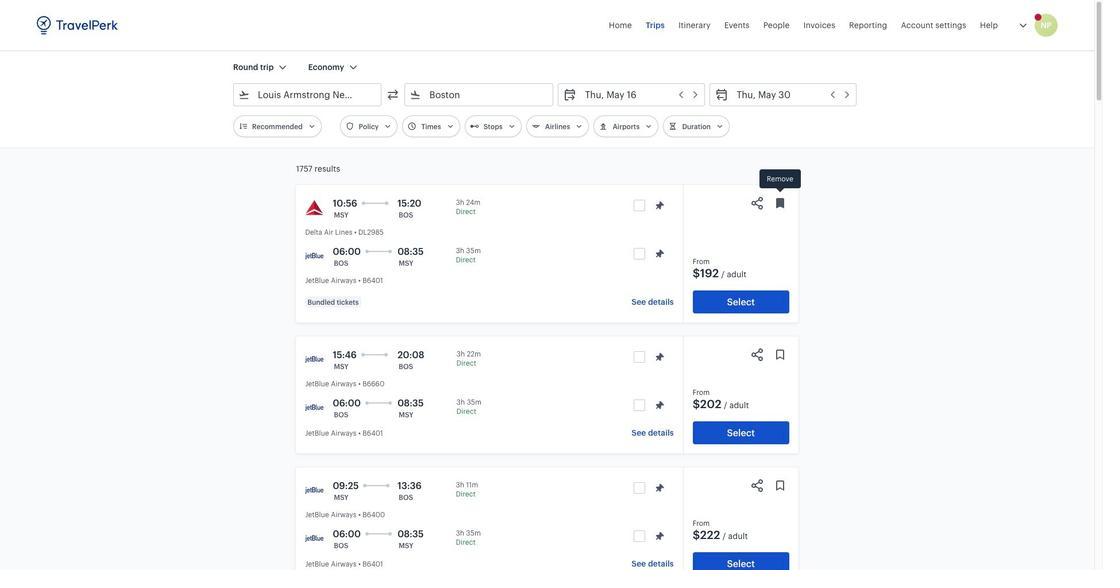 Task type: describe. For each thing, give the bounding box(es) containing it.
5 jetblue airways image from the top
[[305, 530, 324, 548]]

3 jetblue airways image from the top
[[305, 399, 324, 417]]

Depart field
[[577, 86, 700, 104]]

From search field
[[250, 86, 366, 104]]

1 jetblue airways image from the top
[[305, 247, 324, 266]]



Task type: vqa. For each thing, say whether or not it's contained in the screenshot.
Depart TEXT FIELD
no



Task type: locate. For each thing, give the bounding box(es) containing it.
2 jetblue airways image from the top
[[305, 351, 324, 369]]

jetblue airways image
[[305, 247, 324, 266], [305, 351, 324, 369], [305, 399, 324, 417], [305, 482, 324, 500], [305, 530, 324, 548]]

tooltip
[[760, 170, 801, 194]]

delta air lines image
[[305, 199, 324, 217]]

To search field
[[422, 86, 538, 104]]

4 jetblue airways image from the top
[[305, 482, 324, 500]]

Return field
[[729, 86, 852, 104]]



